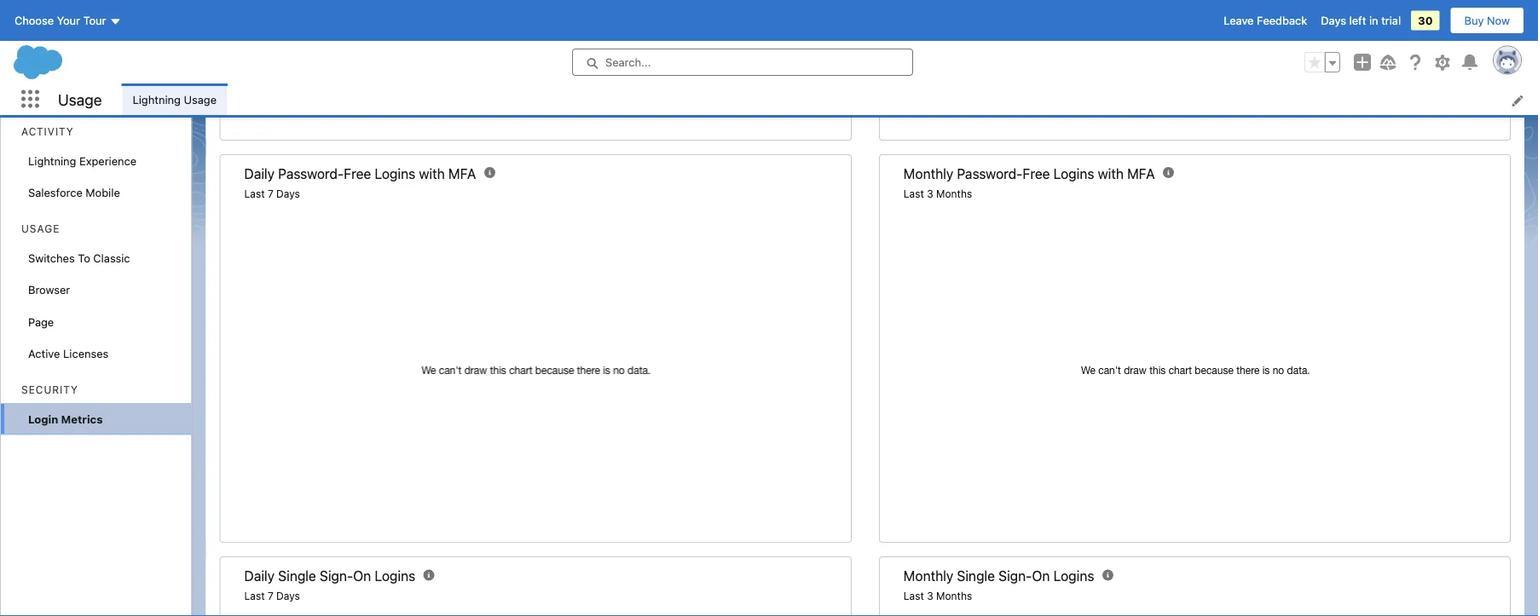 Task type: locate. For each thing, give the bounding box(es) containing it.
2 sign- from the left
[[999, 569, 1032, 585]]

days left left
[[1321, 14, 1346, 27]]

0 horizontal spatial password-
[[278, 166, 344, 182]]

login metrics
[[28, 413, 103, 425]]

2 free from the left
[[1023, 166, 1050, 182]]

lightning for lightning experience
[[28, 154, 76, 167]]

last
[[244, 188, 265, 200], [904, 188, 924, 200], [244, 591, 265, 603], [904, 591, 924, 603]]

0 horizontal spatial on
[[353, 569, 371, 585]]

1 months from the top
[[936, 188, 972, 200]]

0 vertical spatial months
[[936, 188, 972, 200]]

days down daily single sign-on logins
[[276, 591, 300, 603]]

3 for monthly password-free logins with mfa
[[927, 188, 933, 200]]

1 daily from the top
[[244, 166, 275, 182]]

daily password-free logins with mfa
[[244, 166, 476, 182]]

password-
[[278, 166, 344, 182], [957, 166, 1023, 182]]

mfa
[[448, 166, 476, 182], [1127, 166, 1155, 182]]

password- for daily
[[278, 166, 344, 182]]

0 vertical spatial monthly
[[904, 166, 954, 182]]

0 vertical spatial lightning
[[133, 93, 181, 106]]

single for monthly
[[957, 569, 995, 585]]

1 7 from the top
[[268, 188, 273, 200]]

last 7 days for single
[[244, 591, 300, 603]]

trial
[[1381, 14, 1401, 27]]

0 horizontal spatial lightning
[[28, 154, 76, 167]]

1 last 3 months from the top
[[904, 188, 972, 200]]

days for daily single sign-on logins
[[276, 591, 300, 603]]

1 vertical spatial last 7 days
[[244, 591, 300, 603]]

7 for password-
[[268, 188, 273, 200]]

0 vertical spatial last 7 days
[[244, 188, 300, 200]]

months for single
[[936, 591, 972, 603]]

1 sign- from the left
[[320, 569, 353, 585]]

leave feedback link
[[1224, 14, 1307, 27]]

days down daily password-free logins with mfa
[[276, 188, 300, 200]]

1 single from the left
[[278, 569, 316, 585]]

last for monthly single sign-on logins
[[904, 591, 924, 603]]

1 horizontal spatial single
[[957, 569, 995, 585]]

days left in trial
[[1321, 14, 1401, 27]]

1 vertical spatial daily
[[244, 569, 275, 585]]

activity
[[21, 126, 74, 138]]

1 horizontal spatial sign-
[[999, 569, 1032, 585]]

2 3 from the top
[[927, 591, 933, 603]]

monthly
[[904, 166, 954, 182], [904, 569, 954, 585]]

daily single sign-on logins
[[244, 569, 415, 585]]

logins
[[375, 166, 415, 182], [1054, 166, 1094, 182], [375, 569, 415, 585], [1054, 569, 1094, 585]]

free for daily
[[344, 166, 371, 182]]

0 vertical spatial 3
[[927, 188, 933, 200]]

1 with from the left
[[419, 166, 445, 182]]

months down monthly single sign-on logins
[[936, 591, 972, 603]]

2 7 from the top
[[268, 591, 273, 603]]

daily for daily password-free logins with mfa
[[244, 166, 275, 182]]

1 horizontal spatial lightning
[[133, 93, 181, 106]]

1 on from the left
[[353, 569, 371, 585]]

lightning usage
[[133, 93, 217, 106]]

1 free from the left
[[344, 166, 371, 182]]

with
[[419, 166, 445, 182], [1098, 166, 1124, 182]]

1 vertical spatial monthly
[[904, 569, 954, 585]]

last 7 days for password-
[[244, 188, 300, 200]]

1 horizontal spatial with
[[1098, 166, 1124, 182]]

login
[[28, 413, 58, 425]]

lightning usage list
[[122, 84, 1538, 115]]

0 horizontal spatial with
[[419, 166, 445, 182]]

1 mfa from the left
[[448, 166, 476, 182]]

0 horizontal spatial sign-
[[320, 569, 353, 585]]

1 vertical spatial lightning
[[28, 154, 76, 167]]

active licenses
[[28, 347, 109, 360]]

security
[[21, 384, 78, 396]]

0 horizontal spatial mfa
[[448, 166, 476, 182]]

1 vertical spatial last 3 months
[[904, 591, 972, 603]]

2 single from the left
[[957, 569, 995, 585]]

lightning inside lightning usage link
[[133, 93, 181, 106]]

2 months from the top
[[936, 591, 972, 603]]

1 vertical spatial 3
[[927, 591, 933, 603]]

2 on from the left
[[1032, 569, 1050, 585]]

2 monthly from the top
[[904, 569, 954, 585]]

1 monthly from the top
[[904, 166, 954, 182]]

1 horizontal spatial on
[[1032, 569, 1050, 585]]

0 vertical spatial last 3 months
[[904, 188, 972, 200]]

group
[[1305, 52, 1340, 72]]

days
[[1321, 14, 1346, 27], [276, 188, 300, 200], [276, 591, 300, 603]]

licenses
[[63, 347, 109, 360]]

1 vertical spatial days
[[276, 188, 300, 200]]

1 vertical spatial months
[[936, 591, 972, 603]]

buy now
[[1464, 14, 1510, 27]]

lightning down activity
[[28, 154, 76, 167]]

usage
[[58, 90, 102, 109], [184, 93, 217, 106], [21, 223, 60, 235]]

0 vertical spatial 7
[[268, 188, 273, 200]]

2 last 7 days from the top
[[244, 591, 300, 603]]

2 mfa from the left
[[1127, 166, 1155, 182]]

mobile
[[86, 186, 120, 199]]

1 last 7 days from the top
[[244, 188, 300, 200]]

2 daily from the top
[[244, 569, 275, 585]]

0 vertical spatial days
[[1321, 14, 1346, 27]]

1 horizontal spatial mfa
[[1127, 166, 1155, 182]]

2 with from the left
[[1098, 166, 1124, 182]]

search...
[[605, 56, 651, 69]]

1 horizontal spatial free
[[1023, 166, 1050, 182]]

0 horizontal spatial free
[[344, 166, 371, 182]]

in
[[1369, 14, 1378, 27]]

sign-
[[320, 569, 353, 585], [999, 569, 1032, 585]]

last 3 months
[[904, 188, 972, 200], [904, 591, 972, 603]]

0 vertical spatial daily
[[244, 166, 275, 182]]

3
[[927, 188, 933, 200], [927, 591, 933, 603]]

months down monthly password-free logins with mfa at the right top
[[936, 188, 972, 200]]

mfa for monthly password-free logins with mfa
[[1127, 166, 1155, 182]]

lightning
[[133, 93, 181, 106], [28, 154, 76, 167]]

free
[[344, 166, 371, 182], [1023, 166, 1050, 182]]

0 horizontal spatial single
[[278, 569, 316, 585]]

monthly single sign-on logins
[[904, 569, 1094, 585]]

daily
[[244, 166, 275, 182], [244, 569, 275, 585]]

7
[[268, 188, 273, 200], [268, 591, 273, 603]]

with for monthly password-free logins with mfa
[[1098, 166, 1124, 182]]

buy
[[1464, 14, 1484, 27]]

1 password- from the left
[[278, 166, 344, 182]]

free for monthly
[[1023, 166, 1050, 182]]

2 vertical spatial days
[[276, 591, 300, 603]]

choose
[[14, 14, 54, 27]]

2 password- from the left
[[957, 166, 1023, 182]]

1 horizontal spatial password-
[[957, 166, 1023, 182]]

on
[[353, 569, 371, 585], [1032, 569, 1050, 585]]

1 3 from the top
[[927, 188, 933, 200]]

2 last 3 months from the top
[[904, 591, 972, 603]]

1 vertical spatial 7
[[268, 591, 273, 603]]

single
[[278, 569, 316, 585], [957, 569, 995, 585]]

months
[[936, 188, 972, 200], [936, 591, 972, 603]]

last 7 days
[[244, 188, 300, 200], [244, 591, 300, 603]]

lightning up the experience
[[133, 93, 181, 106]]



Task type: vqa. For each thing, say whether or not it's contained in the screenshot.
Sorted
no



Task type: describe. For each thing, give the bounding box(es) containing it.
leave feedback
[[1224, 14, 1307, 27]]

page
[[28, 315, 54, 328]]

days for daily password-free logins with mfa
[[276, 188, 300, 200]]

single for daily
[[278, 569, 316, 585]]

30
[[1418, 14, 1433, 27]]

your
[[57, 14, 80, 27]]

on for monthly single sign-on logins
[[1032, 569, 1050, 585]]

sign- for daily
[[320, 569, 353, 585]]

monthly for monthly single sign-on logins
[[904, 569, 954, 585]]

tour
[[83, 14, 106, 27]]

daily for daily single sign-on logins
[[244, 569, 275, 585]]

left
[[1349, 14, 1366, 27]]

last for monthly password-free logins with mfa
[[904, 188, 924, 200]]

with for daily password-free logins with mfa
[[419, 166, 445, 182]]

sign- for monthly
[[999, 569, 1032, 585]]

last 3 months for password-
[[904, 188, 972, 200]]

lightning experience
[[28, 154, 137, 167]]

switches to classic
[[28, 252, 130, 264]]

salesforce mobile
[[28, 186, 120, 199]]

7 for single
[[268, 591, 273, 603]]

active
[[28, 347, 60, 360]]

choose your tour button
[[14, 7, 122, 34]]

password- for monthly
[[957, 166, 1023, 182]]

buy now button
[[1450, 7, 1525, 34]]

usage inside list
[[184, 93, 217, 106]]

browser
[[28, 284, 70, 296]]

last 3 months for single
[[904, 591, 972, 603]]

classic
[[93, 252, 130, 264]]

experience
[[79, 154, 137, 167]]

metrics
[[61, 413, 103, 425]]

choose your tour
[[14, 14, 106, 27]]

mfa for daily password-free logins with mfa
[[448, 166, 476, 182]]

salesforce
[[28, 186, 83, 199]]

monthly password-free logins with mfa
[[904, 166, 1155, 182]]

to
[[78, 252, 90, 264]]

lightning for lightning usage
[[133, 93, 181, 106]]

lightning usage link
[[122, 84, 227, 115]]

monthly for monthly password-free logins with mfa
[[904, 166, 954, 182]]

feedback
[[1257, 14, 1307, 27]]

switches
[[28, 252, 75, 264]]

last for daily single sign-on logins
[[244, 591, 265, 603]]

last for daily password-free logins with mfa
[[244, 188, 265, 200]]

now
[[1487, 14, 1510, 27]]

on for daily single sign-on logins
[[353, 569, 371, 585]]

months for password-
[[936, 188, 972, 200]]

leave
[[1224, 14, 1254, 27]]

3 for monthly single sign-on logins
[[927, 591, 933, 603]]

search... button
[[572, 49, 913, 76]]



